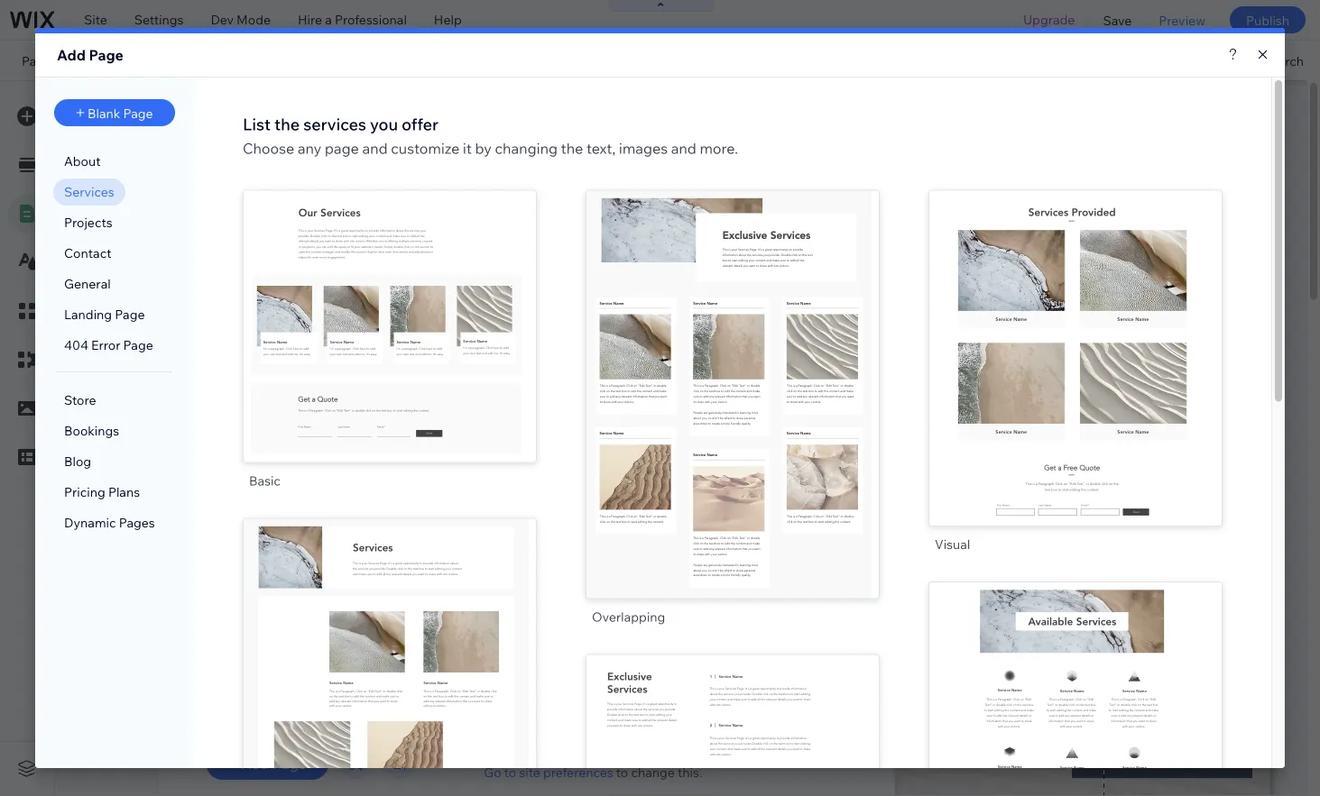 Task type: locate. For each thing, give the bounding box(es) containing it.
when will changes show live? link
[[597, 221, 770, 237]]

text,
[[587, 139, 616, 157]]

0 vertical spatial tooltip image
[[868, 445, 884, 461]]

in
[[565, 447, 576, 462], [660, 531, 671, 546]]

this down company
[[490, 294, 508, 308]]

add
[[57, 46, 86, 64], [420, 147, 441, 160], [357, 296, 385, 314], [1043, 328, 1071, 346], [700, 364, 728, 382], [1043, 723, 1071, 741], [357, 729, 385, 747], [241, 755, 269, 773], [700, 758, 728, 776]]

1 vertical spatial results)
[[715, 531, 759, 546]]

description
[[533, 294, 590, 308], [517, 531, 583, 546]]

the right list
[[274, 114, 300, 134]]

company | this https://johnsmith43233.wixsite.com/my-site-1 this is a description about a company that is a company
[[490, 258, 778, 308]]

go down the homepage,
[[603, 401, 620, 416]]

you've
[[484, 749, 522, 765]]

results) up search engines may show a different title text box
[[620, 447, 664, 462]]

preview button for overlapping
[[680, 400, 786, 433]]

pages
[[108, 98, 150, 116], [119, 515, 155, 531]]

error
[[91, 337, 120, 353]]

and
[[153, 98, 179, 116], [362, 139, 388, 157], [671, 139, 697, 157]]

1 vertical spatial tooltip image
[[868, 529, 884, 545]]

upgrade
[[1023, 12, 1075, 28]]

for right entire
[[750, 749, 766, 765]]

company down 1
[[731, 294, 778, 308]]

site menu
[[181, 145, 240, 161], [77, 146, 136, 162]]

1 horizontal spatial the
[[561, 139, 583, 157]]

a
[[325, 12, 332, 28], [523, 294, 530, 308], [626, 294, 632, 308], [721, 294, 727, 308]]

the left text,
[[561, 139, 583, 157]]

preview
[[1159, 12, 1206, 28], [484, 221, 530, 237], [363, 339, 416, 357], [1049, 371, 1102, 389], [706, 407, 759, 425], [1049, 766, 1102, 784]]

hire a professional
[[298, 12, 407, 28]]

your left the domain at the right of page
[[696, 384, 722, 400]]

basics
[[637, 143, 674, 158]]

menu for site pages and menu
[[103, 146, 136, 162]]

company
[[636, 294, 683, 308], [731, 294, 778, 308]]

0 horizontal spatial this
[[490, 294, 508, 308]]

0 vertical spatial description
[[533, 294, 590, 308]]

search right "(title"
[[578, 447, 617, 462]]

site down turned
[[519, 765, 540, 781]]

basic
[[249, 473, 281, 489]]

its
[[638, 384, 653, 400]]

site up services
[[77, 146, 100, 162]]

0 horizontal spatial home
[[68, 53, 104, 68]]

0 vertical spatial the
[[274, 114, 300, 134]]

site menu left choose on the top left of page
[[181, 145, 240, 161]]

choose
[[243, 139, 294, 157]]

0 vertical spatial results)
[[620, 447, 664, 462]]

page inside the list the services you offer choose any page and customize it by changing the text, images and more.
[[325, 139, 359, 157]]

site menu for menu
[[181, 145, 240, 161]]

entire
[[688, 749, 723, 765]]

0 vertical spatial this
[[578, 258, 607, 276]]

2 tooltip image from the top
[[868, 529, 884, 545]]

hire
[[298, 12, 322, 28]]

tooltip image
[[868, 445, 884, 461], [868, 529, 884, 545]]

0 horizontal spatial the
[[274, 114, 300, 134]]

Search engines may show a different description text field
[[484, 552, 847, 650]]

general
[[64, 276, 111, 292]]

site down site pages and menu
[[181, 145, 204, 161]]

this
[[578, 258, 607, 276], [490, 294, 508, 308], [631, 691, 653, 707]]

0 horizontal spatial this
[[484, 384, 508, 400]]

changes
[[657, 221, 707, 237]]

the
[[274, 114, 300, 134], [561, 139, 583, 157]]

will
[[635, 221, 654, 237]]

go down you've
[[484, 765, 501, 781]]

seo left basics
[[608, 143, 634, 158]]

0 horizontal spatial in
[[565, 447, 576, 462]]

1 this from the left
[[484, 384, 508, 400]]

url down "its"
[[638, 401, 663, 416]]

menu left choose on the top left of page
[[207, 145, 240, 161]]

advanced seo
[[713, 134, 772, 166]]

go inside you've turned off indexing for your entire site for search results. go to site preferences to change this.
[[484, 765, 501, 781]]

site menu down blank
[[77, 146, 136, 162]]

domain
[[725, 384, 769, 400]]

this
[[484, 384, 508, 400], [811, 384, 835, 400]]

0 vertical spatial page
[[325, 139, 359, 157]]

1 horizontal spatial in
[[660, 531, 671, 546]]

page
[[325, 139, 359, 157], [656, 691, 686, 707]]

by
[[475, 139, 492, 157]]

1 vertical spatial pages
[[119, 515, 155, 531]]

this up cannot
[[484, 384, 508, 400]]

1 vertical spatial description
[[517, 531, 583, 546]]

a down company
[[523, 294, 530, 308]]

0 horizontal spatial for
[[640, 749, 656, 765]]

to down "indexing"
[[616, 765, 628, 781]]

seo down advanced on the right of page
[[729, 151, 756, 166]]

site right entire
[[726, 749, 747, 765]]

1 horizontal spatial your
[[659, 749, 685, 765]]

this right name.
[[811, 384, 835, 400]]

0 horizontal spatial results)
[[620, 447, 664, 462]]

settings
[[134, 12, 184, 28]]

seo
[[608, 143, 634, 158], [729, 151, 756, 166]]

seo basics
[[608, 143, 674, 158]]

it
[[463, 139, 472, 157]]

results) down search engines may show a different title text box
[[715, 531, 759, 546]]

dev
[[211, 12, 234, 28]]

1 vertical spatial site
[[519, 765, 540, 781]]

so
[[622, 384, 636, 400]]

home down choose on the top left of page
[[221, 194, 257, 210]]

go to site preferences link
[[484, 765, 613, 781]]

is up cannot
[[511, 384, 520, 400]]

publish button
[[1230, 6, 1306, 33]]

preview button for visual
[[1023, 364, 1128, 396]]

your up the be
[[523, 384, 550, 400]]

page right 'index' on the left of page
[[656, 691, 686, 707]]

mode
[[237, 12, 271, 28]]

site menu for pages
[[77, 146, 136, 162]]

any
[[298, 139, 321, 157]]

1 vertical spatial go
[[484, 765, 501, 781]]

publish
[[1246, 12, 1290, 28]]

go to url link
[[603, 401, 663, 416]]

1 horizontal spatial company
[[731, 294, 778, 308]]

2 for from the left
[[750, 749, 766, 765]]

1 horizontal spatial page
[[656, 691, 686, 707]]

page down services
[[325, 139, 359, 157]]

0 horizontal spatial page
[[325, 139, 359, 157]]

url right "its"
[[655, 384, 681, 400]]

preferences
[[543, 765, 613, 781]]

for
[[640, 749, 656, 765], [750, 749, 766, 765]]

site pages and menu
[[77, 98, 221, 116]]

0 horizontal spatial go
[[484, 765, 501, 781]]

home up blank
[[68, 53, 104, 68]]

1 tooltip image from the top
[[868, 445, 884, 461]]

your inside you've turned off indexing for your entire site for search results. go to site preferences to change this.
[[659, 749, 685, 765]]

search left results.
[[769, 749, 808, 765]]

dynamic
[[64, 515, 116, 531]]

1 horizontal spatial results)
[[715, 531, 759, 546]]

company left that
[[636, 294, 683, 308]]

page inside blank page button
[[123, 105, 153, 121]]

meta
[[484, 531, 514, 546]]

0 horizontal spatial site menu
[[77, 146, 136, 162]]

1 vertical spatial in
[[660, 531, 671, 546]]

1 for from the left
[[640, 749, 656, 765]]

in right (description
[[660, 531, 671, 546]]

0 horizontal spatial company
[[636, 294, 683, 308]]

tooltip image for title tag (title in search results)
[[868, 445, 884, 461]]

description inside company | this https://johnsmith43233.wixsite.com/my-site-1 this is a description about a company that is a company
[[533, 294, 590, 308]]

description right meta
[[517, 531, 583, 546]]

1 horizontal spatial this
[[811, 384, 835, 400]]

to down you've
[[504, 765, 516, 781]]

2 vertical spatial url
[[638, 401, 663, 416]]

results)
[[620, 447, 664, 462], [715, 531, 759, 546]]

let
[[484, 691, 503, 707]]

go
[[603, 401, 620, 416], [484, 765, 501, 781]]

1 vertical spatial home
[[221, 194, 257, 210]]

this up https://johnsmith43233.wixsite.com/my-
[[578, 258, 607, 276]]

in for (title
[[565, 447, 576, 462]]

landing page
[[64, 307, 145, 323]]

site
[[726, 749, 747, 765], [519, 765, 540, 781]]

menu right about at the top
[[103, 146, 136, 162]]

1 horizontal spatial seo
[[729, 151, 756, 166]]

for up change
[[640, 749, 656, 765]]

blank page
[[87, 105, 153, 121]]

in right "(title"
[[565, 447, 576, 462]]

0 vertical spatial pages
[[108, 98, 150, 116]]

your
[[523, 384, 550, 400], [696, 384, 722, 400], [659, 749, 685, 765]]

url up the homepage,
[[569, 363, 593, 378]]

menu left list
[[182, 98, 221, 116]]

tooltip image for meta description (description in search results)
[[868, 529, 884, 545]]

this right 'index' on the left of page
[[631, 691, 653, 707]]

preview on google when will changes show live?
[[484, 221, 770, 237]]

2 horizontal spatial this
[[631, 691, 653, 707]]

list the services you offer choose any page and customize it by changing the text, images and more.
[[243, 114, 738, 157]]

page
[[89, 46, 124, 64], [123, 105, 153, 121], [388, 296, 423, 314], [115, 307, 145, 323], [1074, 328, 1108, 346], [123, 337, 153, 353], [731, 364, 765, 382], [1074, 723, 1108, 741], [388, 729, 423, 747], [273, 755, 307, 773], [731, 758, 765, 776]]

and left more.
[[671, 139, 697, 157]]

a right hire
[[325, 12, 332, 28]]

site left the settings
[[84, 12, 107, 28]]

1 vertical spatial url
[[655, 384, 681, 400]]

1 horizontal spatial home
[[221, 194, 257, 210]]

and right blank
[[153, 98, 179, 116]]

advanced
[[713, 134, 772, 150]]

index
[[597, 691, 629, 707]]

1 horizontal spatial site menu
[[181, 145, 240, 161]]

and down you
[[362, 139, 388, 157]]

search right let
[[505, 691, 545, 707]]

https://johnsmith43233.wixsite.com/my-
[[490, 277, 711, 291]]

description down |
[[533, 294, 590, 308]]

store
[[64, 392, 96, 408]]

your up this.
[[659, 749, 685, 765]]

2 vertical spatial this
[[631, 691, 653, 707]]

404
[[64, 337, 88, 353]]

0 horizontal spatial your
[[523, 384, 550, 400]]

1 vertical spatial the
[[561, 139, 583, 157]]

2 horizontal spatial and
[[671, 139, 697, 157]]

change
[[631, 765, 675, 781]]

0 vertical spatial in
[[565, 447, 576, 462]]

0 vertical spatial site
[[726, 749, 747, 765]]

you've turned off indexing for your entire site for search results. go to site preferences to change this.
[[484, 749, 853, 781]]

0 vertical spatial go
[[603, 401, 620, 416]]

1 horizontal spatial for
[[750, 749, 766, 765]]

is
[[512, 294, 520, 308], [709, 294, 718, 308], [511, 384, 520, 400], [683, 384, 693, 400]]

help
[[434, 12, 462, 28]]

to down so
[[623, 401, 635, 416]]



Task type: describe. For each thing, give the bounding box(es) containing it.
meta description (description in search results)
[[484, 531, 759, 546]]

overlapping
[[592, 610, 665, 625]]

save button
[[1090, 0, 1145, 40]]

2 horizontal spatial your
[[696, 384, 722, 400]]

homepage
[[505, 363, 567, 378]]

dynamic pages
[[64, 515, 155, 531]]

|
[[569, 258, 573, 276]]

0 horizontal spatial and
[[153, 98, 179, 116]]

2 company from the left
[[731, 294, 778, 308]]

a down site-
[[721, 294, 727, 308]]

is down company
[[512, 294, 520, 308]]

blank
[[87, 105, 120, 121]]

go to url
[[603, 401, 663, 416]]

professional
[[335, 12, 407, 28]]

a right about
[[626, 294, 632, 308]]

1 horizontal spatial site
[[726, 749, 747, 765]]

permissions
[[504, 143, 575, 158]]

visual
[[935, 537, 970, 553]]

(title
[[535, 447, 562, 462]]

tag
[[513, 447, 532, 462]]

1 horizontal spatial and
[[362, 139, 388, 157]]

be
[[527, 401, 543, 416]]

name.
[[772, 384, 808, 400]]

1 company from the left
[[636, 294, 683, 308]]

is right that
[[709, 294, 718, 308]]

company
[[490, 258, 564, 276]]

when
[[597, 221, 632, 237]]

dev mode
[[211, 12, 271, 28]]

live?
[[744, 221, 770, 237]]

bookings
[[64, 423, 119, 439]]

changed.
[[545, 401, 600, 416]]

customize
[[391, 139, 460, 157]]

pages for dynamic
[[119, 515, 155, 531]]

results) for title tag (title in search results)
[[620, 447, 664, 462]]

url inside this is your homepage, so its url is your domain name. this cannot be changed.
[[655, 384, 681, 400]]

pricing plans
[[64, 484, 140, 500]]

this is your homepage, so its url is your domain name. this cannot be changed.
[[484, 384, 835, 416]]

seo inside the advanced seo
[[729, 151, 756, 166]]

indexing
[[587, 749, 637, 765]]

menu for site menu
[[207, 145, 240, 161]]

changing
[[495, 139, 558, 157]]

that
[[686, 294, 706, 308]]

contact
[[64, 245, 111, 261]]

turned
[[525, 749, 565, 765]]

results.
[[811, 749, 853, 765]]

1 vertical spatial this
[[490, 294, 508, 308]]

list
[[243, 114, 271, 134]]

homepage,
[[552, 384, 619, 400]]

search down search engines may show a different title text box
[[673, 531, 712, 546]]

homepage url
[[505, 363, 593, 378]]

preview button for basic
[[337, 332, 443, 365]]

is right "its"
[[683, 384, 693, 400]]

pricing
[[64, 484, 105, 500]]

let search engines index this page
[[484, 691, 686, 707]]

engines
[[547, 691, 594, 707]]

1 horizontal spatial go
[[603, 401, 620, 416]]

images
[[619, 139, 668, 157]]

0 vertical spatial home
[[68, 53, 104, 68]]

1 horizontal spatial this
[[578, 258, 607, 276]]

services
[[64, 184, 114, 200]]

save
[[1103, 12, 1132, 28]]

you
[[370, 114, 398, 134]]

about
[[64, 153, 101, 169]]

offer
[[402, 114, 439, 134]]

search button
[[1225, 41, 1320, 80]]

pages for site
[[108, 98, 150, 116]]

(description
[[586, 531, 657, 546]]

1 vertical spatial page
[[656, 691, 686, 707]]

more.
[[700, 139, 738, 157]]

cannot
[[484, 401, 524, 416]]

landing
[[64, 307, 112, 323]]

off
[[568, 749, 584, 765]]

on
[[533, 221, 548, 237]]

0 horizontal spatial site
[[519, 765, 540, 781]]

services
[[303, 114, 366, 134]]

title tag (title in search results)
[[484, 447, 664, 462]]

2 this from the left
[[811, 384, 835, 400]]

title
[[484, 447, 510, 462]]

google
[[551, 221, 595, 237]]

projects
[[64, 215, 112, 230]]

blank page button
[[54, 99, 175, 126]]

results) for meta description (description in search results)
[[715, 531, 759, 546]]

show
[[710, 221, 741, 237]]

search inside you've turned off indexing for your entire site for search results. go to site preferences to change this.
[[769, 749, 808, 765]]

Search engines may show a different title text field
[[484, 468, 847, 501]]

404 error page
[[64, 337, 153, 353]]

plans
[[108, 484, 140, 500]]

0 horizontal spatial seo
[[608, 143, 634, 158]]

this.
[[678, 765, 702, 781]]

site-
[[711, 277, 734, 291]]

about
[[593, 294, 623, 308]]

0 vertical spatial url
[[569, 363, 593, 378]]

in for (description
[[660, 531, 671, 546]]

blog
[[64, 454, 91, 470]]

1
[[734, 277, 741, 291]]

site up about at the top
[[77, 98, 104, 116]]



Task type: vqa. For each thing, say whether or not it's contained in the screenshot.
'results)' corresponding to Title tag (title in search results)
yes



